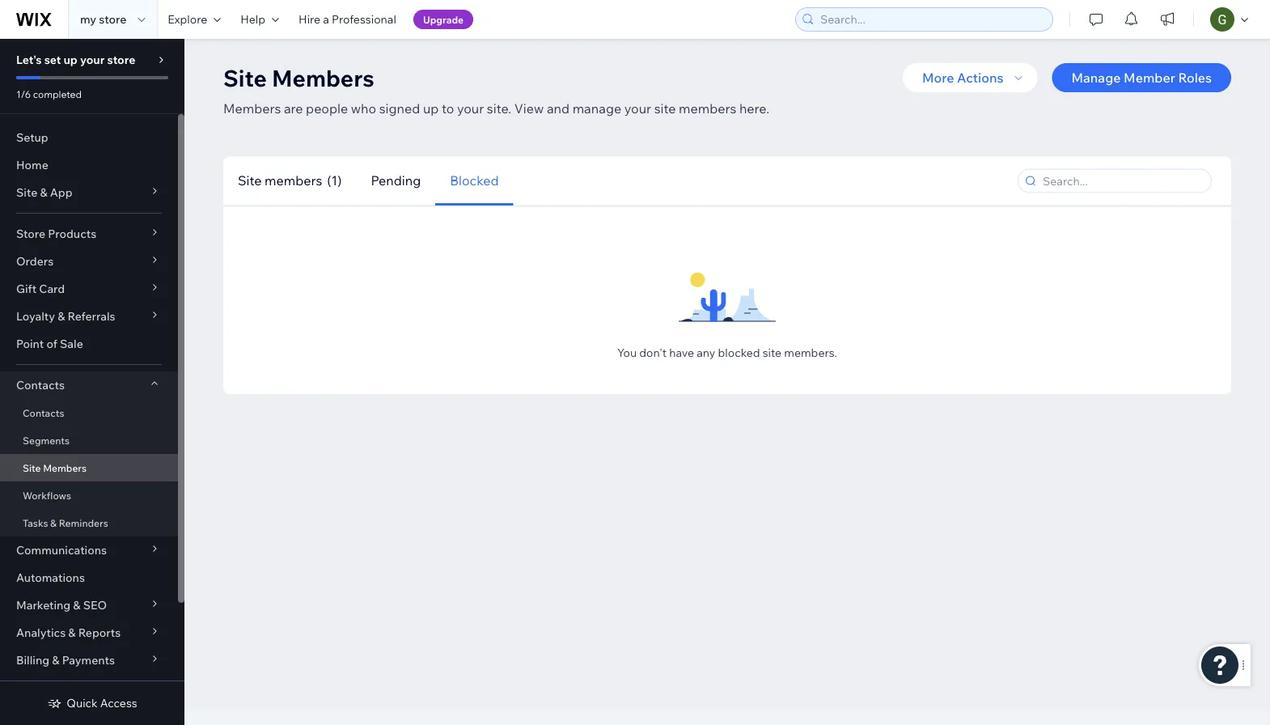 Task type: locate. For each thing, give the bounding box(es) containing it.
Search... field
[[816, 8, 1048, 31], [1039, 170, 1207, 192]]

are
[[284, 100, 303, 116]]

let's set up your store
[[16, 53, 136, 67]]

members up people
[[272, 64, 375, 92]]

orders button
[[0, 248, 178, 275]]

0 vertical spatial up
[[64, 53, 78, 67]]

1 vertical spatial site
[[763, 346, 782, 360]]

contacts inside popup button
[[16, 378, 65, 392]]

loyalty
[[16, 309, 55, 323]]

marketing
[[16, 598, 71, 612]]

& left reports
[[68, 626, 76, 640]]

site inside site members members are people who signed up to your site. view and manage your site members here.
[[223, 64, 267, 92]]

segments
[[23, 434, 70, 446]]

automations
[[16, 571, 85, 585]]

my store
[[80, 12, 126, 26]]

1 horizontal spatial site
[[763, 346, 782, 360]]

up inside sidebar element
[[64, 53, 78, 67]]

site inside site members members are people who signed up to your site. view and manage your site members here.
[[655, 100, 676, 116]]

manage
[[573, 100, 622, 116]]

completed
[[33, 88, 82, 100]]

& for loyalty
[[58, 309, 65, 323]]

your
[[80, 53, 105, 67], [457, 100, 484, 116], [625, 100, 652, 116]]

site members members are people who signed up to your site. view and manage your site members here.
[[223, 64, 770, 116]]

& for site
[[40, 185, 47, 200]]

signed
[[379, 100, 420, 116]]

marketing & seo
[[16, 598, 107, 612]]

& inside dropdown button
[[73, 598, 81, 612]]

contacts
[[16, 378, 65, 392], [23, 407, 64, 419]]

1 vertical spatial search... field
[[1039, 170, 1207, 192]]

& right loyalty
[[58, 309, 65, 323]]

your right set
[[80, 53, 105, 67]]

site inside popup button
[[16, 185, 37, 200]]

here.
[[740, 100, 770, 116]]

billing & payments
[[16, 653, 115, 667]]

payments
[[62, 653, 115, 667]]

blocked
[[718, 346, 761, 360]]

members
[[272, 64, 375, 92], [223, 100, 281, 116], [43, 462, 87, 474]]

pending
[[371, 172, 421, 189]]

0 horizontal spatial site
[[655, 100, 676, 116]]

site inside tab list
[[238, 172, 262, 189]]

0 horizontal spatial members
[[265, 172, 322, 189]]

store down my store
[[107, 53, 136, 67]]

who
[[351, 100, 377, 116]]

gift
[[16, 282, 37, 296]]

0 horizontal spatial up
[[64, 53, 78, 67]]

and
[[547, 100, 570, 116]]

have
[[670, 346, 695, 360]]

site & app
[[16, 185, 73, 200]]

seo
[[83, 598, 107, 612]]

upgrade
[[423, 13, 464, 26]]

1 vertical spatial store
[[107, 53, 136, 67]]

members left are
[[223, 100, 281, 116]]

empty state_generic_nothing here_desert image
[[679, 241, 776, 338]]

&
[[40, 185, 47, 200], [58, 309, 65, 323], [50, 517, 57, 529], [73, 598, 81, 612], [68, 626, 76, 640], [52, 653, 60, 667]]

up right set
[[64, 53, 78, 67]]

& left app
[[40, 185, 47, 200]]

quick access
[[67, 696, 137, 710]]

workflows
[[23, 489, 71, 502]]

store products
[[16, 227, 96, 241]]

store right my
[[99, 12, 126, 26]]

members.
[[785, 346, 838, 360]]

quick access button
[[47, 696, 137, 711]]

& for tasks
[[50, 517, 57, 529]]

1 vertical spatial up
[[423, 100, 439, 116]]

1 vertical spatial contacts
[[23, 407, 64, 419]]

orders
[[16, 254, 54, 268]]

access
[[100, 696, 137, 710]]

tasks & reminders link
[[0, 509, 178, 537]]

analytics
[[16, 626, 66, 640]]

set
[[44, 53, 61, 67]]

members inside tab list
[[265, 172, 322, 189]]

up
[[64, 53, 78, 67], [423, 100, 439, 116]]

0 horizontal spatial your
[[80, 53, 105, 67]]

automations link
[[0, 564, 178, 592]]

1 vertical spatial members
[[265, 172, 322, 189]]

0 vertical spatial contacts
[[16, 378, 65, 392]]

your right manage
[[625, 100, 652, 116]]

contacts down point of sale
[[16, 378, 65, 392]]

tab list containing site members
[[223, 156, 777, 206]]

2 vertical spatial members
[[43, 462, 87, 474]]

0 vertical spatial members
[[272, 64, 375, 92]]

1 horizontal spatial members
[[679, 100, 737, 116]]

members up 'workflows'
[[43, 462, 87, 474]]

members inside the site members link
[[43, 462, 87, 474]]

store
[[99, 12, 126, 26], [107, 53, 136, 67]]

site
[[223, 64, 267, 92], [238, 172, 262, 189], [16, 185, 37, 200], [23, 462, 41, 474]]

up left 'to'
[[423, 100, 439, 116]]

& right tasks
[[50, 517, 57, 529]]

your inside sidebar element
[[80, 53, 105, 67]]

of
[[47, 337, 57, 351]]

site right manage
[[655, 100, 676, 116]]

members left '(1)' on the top left
[[265, 172, 322, 189]]

members
[[679, 100, 737, 116], [265, 172, 322, 189]]

any
[[697, 346, 716, 360]]

& for billing
[[52, 653, 60, 667]]

& left seo
[[73, 598, 81, 612]]

let's
[[16, 53, 42, 67]]

contacts up segments
[[23, 407, 64, 419]]

members for site members members are people who signed up to your site. view and manage your site members here.
[[272, 64, 375, 92]]

tab list
[[223, 156, 777, 206]]

site right blocked
[[763, 346, 782, 360]]

1 horizontal spatial up
[[423, 100, 439, 116]]

members left here. at the right of the page
[[679, 100, 737, 116]]

0 vertical spatial members
[[679, 100, 737, 116]]

manage
[[1072, 70, 1122, 86]]

store inside sidebar element
[[107, 53, 136, 67]]

& right billing
[[52, 653, 60, 667]]

your right 'to'
[[457, 100, 484, 116]]

roles
[[1179, 70, 1213, 86]]

0 vertical spatial site
[[655, 100, 676, 116]]

reports
[[78, 626, 121, 640]]



Task type: vqa. For each thing, say whether or not it's contained in the screenshot.
IMAGES button
no



Task type: describe. For each thing, give the bounding box(es) containing it.
setup link
[[0, 124, 178, 151]]

blocked
[[450, 172, 499, 189]]

loyalty & referrals
[[16, 309, 115, 323]]

site members
[[23, 462, 87, 474]]

0 vertical spatial store
[[99, 12, 126, 26]]

pending button
[[357, 156, 436, 206]]

people
[[306, 100, 348, 116]]

site members (1)
[[238, 172, 342, 189]]

site & app button
[[0, 179, 178, 206]]

manage member roles
[[1072, 70, 1213, 86]]

member
[[1125, 70, 1176, 86]]

contacts link
[[0, 399, 178, 427]]

contacts button
[[0, 372, 178, 399]]

help
[[241, 12, 266, 26]]

1/6 completed
[[16, 88, 82, 100]]

more
[[923, 70, 955, 86]]

point of sale link
[[0, 330, 178, 358]]

manage member roles button
[[1053, 63, 1232, 92]]

marketing & seo button
[[0, 592, 178, 619]]

to
[[442, 100, 454, 116]]

explore
[[168, 12, 207, 26]]

site for site members (1)
[[238, 172, 262, 189]]

card
[[39, 282, 65, 296]]

point
[[16, 337, 44, 351]]

contacts for contacts link
[[23, 407, 64, 419]]

2 horizontal spatial your
[[625, 100, 652, 116]]

app
[[50, 185, 73, 200]]

gift card
[[16, 282, 65, 296]]

site for site members members are people who signed up to your site. view and manage your site members here.
[[223, 64, 267, 92]]

store products button
[[0, 220, 178, 248]]

point of sale
[[16, 337, 83, 351]]

professional
[[332, 12, 397, 26]]

communications button
[[0, 537, 178, 564]]

blocked button
[[436, 156, 514, 206]]

(1)
[[327, 172, 342, 189]]

& for marketing
[[73, 598, 81, 612]]

you
[[618, 346, 637, 360]]

0 vertical spatial search... field
[[816, 8, 1048, 31]]

analytics & reports
[[16, 626, 121, 640]]

reminders
[[59, 517, 108, 529]]

1/6
[[16, 88, 31, 100]]

up inside site members members are people who signed up to your site. view and manage your site members here.
[[423, 100, 439, 116]]

communications
[[16, 543, 107, 557]]

hire a professional
[[299, 12, 397, 26]]

site members link
[[0, 454, 178, 482]]

actions
[[958, 70, 1004, 86]]

segments link
[[0, 427, 178, 454]]

site for site & app
[[16, 185, 37, 200]]

hire
[[299, 12, 321, 26]]

billing
[[16, 653, 49, 667]]

products
[[48, 227, 96, 241]]

help button
[[231, 0, 289, 39]]

quick
[[67, 696, 98, 710]]

members inside site members members are people who signed up to your site. view and manage your site members here.
[[679, 100, 737, 116]]

view
[[515, 100, 544, 116]]

tasks & reminders
[[23, 517, 108, 529]]

a
[[323, 12, 329, 26]]

store
[[16, 227, 45, 241]]

hire a professional link
[[289, 0, 406, 39]]

more actions button
[[903, 63, 1038, 92]]

home link
[[0, 151, 178, 179]]

& for analytics
[[68, 626, 76, 640]]

sidebar element
[[0, 39, 185, 725]]

more actions
[[923, 70, 1004, 86]]

contacts for contacts popup button
[[16, 378, 65, 392]]

1 vertical spatial members
[[223, 100, 281, 116]]

1 horizontal spatial your
[[457, 100, 484, 116]]

home
[[16, 158, 48, 172]]

site.
[[487, 100, 512, 116]]

sale
[[60, 337, 83, 351]]

members for site members
[[43, 462, 87, 474]]

setup
[[16, 130, 48, 145]]

analytics & reports button
[[0, 619, 178, 647]]

gift card button
[[0, 275, 178, 303]]

upgrade button
[[414, 10, 474, 29]]

you don't have any blocked site members.
[[618, 346, 838, 360]]

site for site members
[[23, 462, 41, 474]]

workflows link
[[0, 482, 178, 509]]

billing & payments button
[[0, 647, 178, 674]]

my
[[80, 12, 96, 26]]



